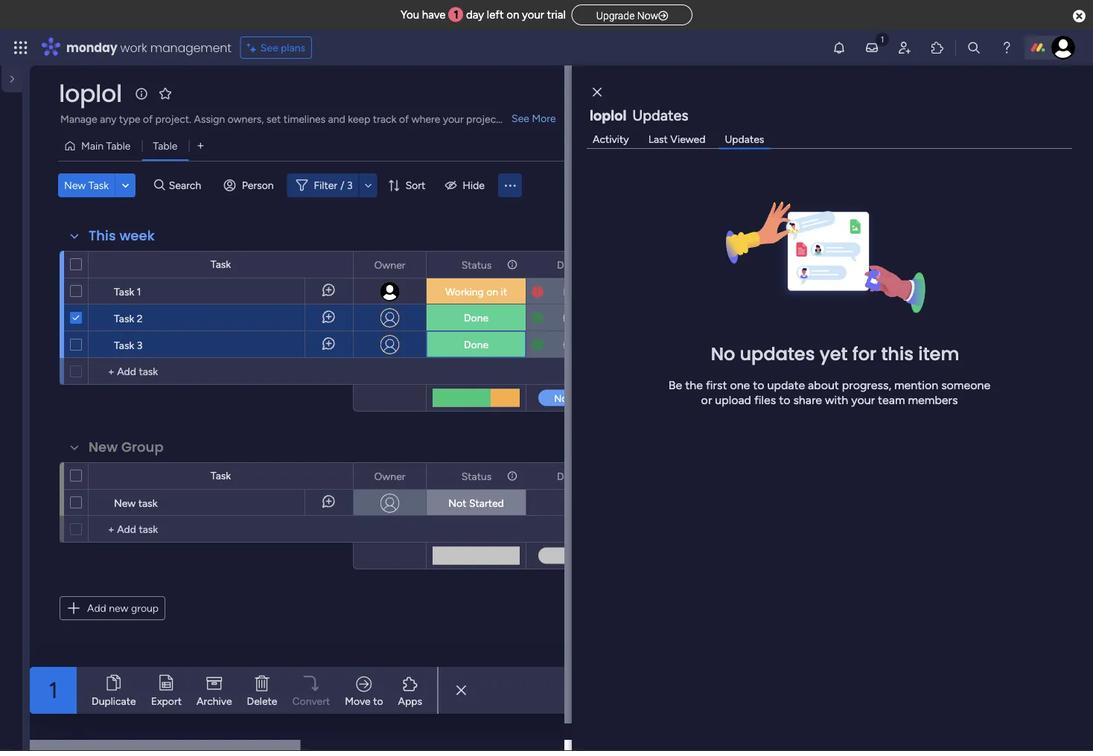 Task type: describe. For each thing, give the bounding box(es) containing it.
any
[[100, 113, 117, 126]]

loplol updates
[[590, 107, 689, 124]]

table button
[[142, 134, 189, 158]]

tara schultz image
[[1052, 36, 1076, 60]]

with
[[826, 393, 849, 408]]

nov 14
[[563, 312, 594, 324]]

v2 search image
[[154, 177, 165, 194]]

new for new task
[[114, 497, 136, 510]]

be
[[669, 378, 683, 393]]

/
[[341, 179, 345, 192]]

item
[[919, 342, 960, 367]]

0 horizontal spatial updates
[[633, 107, 689, 124]]

more
[[532, 112, 556, 125]]

invite members image
[[898, 40, 913, 55]]

work
[[120, 39, 147, 56]]

loplol field
[[55, 77, 126, 110]]

timelines
[[284, 113, 326, 126]]

manage
[[60, 113, 97, 126]]

owner for this week
[[374, 259, 406, 271]]

new group
[[89, 438, 164, 457]]

management
[[150, 39, 232, 56]]

stands.
[[503, 113, 536, 126]]

arrow down image
[[360, 177, 378, 194]]

project.
[[155, 113, 191, 126]]

see for see plans
[[261, 41, 278, 54]]

upgrade now link
[[572, 4, 693, 25]]

+ Add task text field
[[96, 521, 212, 539]]

task
[[138, 497, 158, 510]]

select product image
[[13, 40, 28, 55]]

no updates yet for this item
[[711, 342, 960, 367]]

last
[[649, 133, 668, 146]]

add to favorites image
[[158, 86, 173, 101]]

first
[[706, 378, 728, 393]]

it
[[501, 286, 508, 298]]

2 of from the left
[[399, 113, 409, 126]]

New Group field
[[85, 438, 167, 458]]

add view image
[[198, 141, 204, 151]]

be the first one to update about progress, mention someone or upload files to share with your team members
[[669, 378, 991, 408]]

one
[[731, 378, 751, 393]]

nov 13
[[564, 286, 593, 298]]

close image
[[593, 87, 602, 98]]

see plans button
[[240, 37, 312, 59]]

set
[[267, 113, 281, 126]]

upload
[[716, 393, 752, 408]]

done for task 2
[[464, 312, 489, 325]]

Search field
[[165, 175, 210, 196]]

type
[[119, 113, 140, 126]]

show board description image
[[133, 86, 150, 101]]

task 1
[[114, 285, 141, 298]]

manage any type of project. assign owners, set timelines and keep track of where your project stands.
[[60, 113, 536, 126]]

working on it
[[446, 286, 508, 298]]

This week field
[[85, 227, 159, 246]]

workspace options image
[[10, 148, 25, 163]]

move to
[[345, 696, 383, 708]]

where
[[412, 113, 441, 126]]

viewed
[[671, 133, 706, 146]]

progress,
[[843, 378, 892, 393]]

not started
[[449, 497, 504, 510]]

angle down image
[[122, 180, 129, 191]]

0 horizontal spatial on
[[487, 286, 499, 298]]

nov 15
[[564, 339, 594, 351]]

left
[[487, 8, 504, 22]]

2
[[137, 312, 143, 325]]

1 image
[[876, 31, 890, 47]]

dapulse rightstroke image
[[659, 10, 669, 21]]

loplol for loplol updates
[[590, 107, 627, 124]]

see more link
[[510, 111, 558, 126]]

status field for this week
[[458, 257, 496, 273]]

you
[[401, 8, 420, 22]]

status for new group
[[462, 470, 492, 483]]

apps
[[398, 695, 423, 708]]

you have 1 day left on your trial
[[401, 8, 566, 22]]

export
[[151, 696, 182, 708]]

members
[[909, 393, 959, 408]]

person button
[[218, 174, 283, 197]]

see plans
[[261, 41, 306, 54]]

owner field for new group
[[371, 468, 409, 485]]

move
[[345, 696, 371, 708]]

apps image
[[931, 40, 946, 55]]

team
[[879, 393, 906, 408]]

new
[[109, 602, 129, 615]]

status field for new group
[[458, 468, 496, 485]]

new task
[[64, 179, 109, 192]]

hide
[[463, 179, 485, 192]]

upgrade now
[[597, 9, 659, 22]]

hide button
[[439, 174, 494, 197]]

mention
[[895, 378, 939, 393]]

0 vertical spatial to
[[754, 378, 765, 393]]

updates
[[740, 342, 816, 367]]

v2 done deadline image
[[532, 311, 544, 325]]

or
[[702, 393, 713, 408]]

working
[[446, 286, 484, 298]]

upgrade
[[597, 9, 635, 22]]

search everything image
[[967, 40, 982, 55]]

menu image
[[503, 178, 518, 193]]

sort
[[406, 179, 426, 192]]

track
[[373, 113, 397, 126]]



Task type: vqa. For each thing, say whether or not it's contained in the screenshot.
Start
no



Task type: locate. For each thing, give the bounding box(es) containing it.
project
[[467, 113, 500, 126]]

1 left the "day"
[[454, 8, 459, 22]]

see more
[[512, 112, 556, 125]]

loplol up activity
[[590, 107, 627, 124]]

2 nov from the top
[[563, 312, 581, 324]]

v2 overdue deadline image down v2 done deadline icon
[[532, 338, 544, 352]]

2 table from the left
[[153, 140, 178, 152]]

no
[[711, 342, 736, 367]]

task 2
[[114, 312, 143, 325]]

of
[[143, 113, 153, 126], [399, 113, 409, 126]]

2 v2 overdue deadline image from the top
[[532, 338, 544, 352]]

1
[[454, 8, 459, 22], [137, 285, 141, 298], [49, 678, 58, 705]]

0 vertical spatial your
[[522, 8, 545, 22]]

new down the main
[[64, 179, 86, 192]]

main table button
[[58, 134, 142, 158]]

1 vertical spatial owner field
[[371, 468, 409, 485]]

1 horizontal spatial to
[[754, 378, 765, 393]]

0 vertical spatial updates
[[633, 107, 689, 124]]

nov for task 2
[[563, 312, 581, 324]]

status field up working on it
[[458, 257, 496, 273]]

0 vertical spatial new
[[64, 179, 86, 192]]

0 horizontal spatial your
[[443, 113, 464, 126]]

of right track
[[399, 113, 409, 126]]

see for see more
[[512, 112, 530, 125]]

have
[[422, 8, 446, 22]]

task inside "button"
[[88, 179, 109, 192]]

0 horizontal spatial 3
[[137, 339, 143, 352]]

loplol
[[59, 77, 122, 110], [590, 107, 627, 124]]

+ Add task text field
[[96, 363, 212, 381]]

0 vertical spatial owner field
[[371, 257, 409, 273]]

0 vertical spatial 1
[[454, 8, 459, 22]]

2 vertical spatial nov
[[564, 339, 582, 351]]

to
[[754, 378, 765, 393], [780, 393, 791, 408], [373, 696, 383, 708]]

see
[[261, 41, 278, 54], [512, 112, 530, 125]]

1 horizontal spatial 3
[[347, 179, 353, 192]]

keep
[[348, 113, 371, 126]]

1 horizontal spatial loplol
[[590, 107, 627, 124]]

main
[[81, 140, 104, 152]]

on left it
[[487, 286, 499, 298]]

day
[[466, 8, 484, 22]]

new task
[[114, 497, 158, 510]]

help image
[[1000, 40, 1015, 55]]

this
[[882, 342, 914, 367]]

0 vertical spatial 3
[[347, 179, 353, 192]]

1 vertical spatial see
[[512, 112, 530, 125]]

see inside button
[[261, 41, 278, 54]]

1 left duplicate
[[49, 678, 58, 705]]

1 vertical spatial on
[[487, 286, 499, 298]]

of right the type
[[143, 113, 153, 126]]

for
[[853, 342, 877, 367]]

1 status from the top
[[462, 259, 492, 271]]

assign
[[194, 113, 225, 126]]

list box
[[0, 206, 30, 435]]

13
[[584, 286, 593, 298]]

2 vertical spatial your
[[852, 393, 876, 408]]

v2 overdue deadline image for done
[[532, 338, 544, 352]]

2 horizontal spatial to
[[780, 393, 791, 408]]

v2 overdue deadline image up v2 done deadline icon
[[532, 285, 544, 299]]

done
[[464, 312, 489, 325], [464, 339, 489, 351]]

1 up the 2
[[137, 285, 141, 298]]

dapulse drag 2 image
[[575, 392, 579, 409]]

new
[[64, 179, 86, 192], [89, 438, 118, 457], [114, 497, 136, 510]]

1 vertical spatial done
[[464, 339, 489, 351]]

1 vertical spatial your
[[443, 113, 464, 126]]

nov for task 1
[[564, 286, 582, 298]]

status field up not started
[[458, 468, 496, 485]]

status up not started
[[462, 470, 492, 483]]

15
[[584, 339, 594, 351]]

new for new group
[[89, 438, 118, 457]]

v2 overdue deadline image for working on it
[[532, 285, 544, 299]]

now
[[638, 9, 659, 22]]

duplicate
[[92, 696, 136, 708]]

1 done from the top
[[464, 312, 489, 325]]

0 vertical spatial done
[[464, 312, 489, 325]]

on
[[507, 8, 520, 22], [487, 286, 499, 298]]

v2 overdue deadline image
[[532, 285, 544, 299], [532, 338, 544, 352]]

inbox image
[[865, 40, 880, 55]]

share
[[794, 393, 823, 408]]

week
[[120, 227, 155, 246]]

table inside 'button'
[[153, 140, 178, 152]]

sort button
[[382, 174, 435, 197]]

dapulse close image
[[1074, 9, 1086, 24]]

0 horizontal spatial of
[[143, 113, 153, 126]]

new task button
[[58, 174, 115, 197]]

3 down the 2
[[137, 339, 143, 352]]

updates up the last
[[633, 107, 689, 124]]

nov left 14
[[563, 312, 581, 324]]

2 owner field from the top
[[371, 468, 409, 485]]

group
[[121, 438, 164, 457]]

add new group button
[[60, 597, 165, 621]]

1 status field from the top
[[458, 257, 496, 273]]

3
[[347, 179, 353, 192], [137, 339, 143, 352]]

0 vertical spatial see
[[261, 41, 278, 54]]

1 horizontal spatial of
[[399, 113, 409, 126]]

0 vertical spatial status field
[[458, 257, 496, 273]]

14
[[584, 312, 594, 324]]

on right left
[[507, 8, 520, 22]]

2 status from the top
[[462, 470, 492, 483]]

status
[[462, 259, 492, 271], [462, 470, 492, 483]]

0 vertical spatial v2 overdue deadline image
[[532, 285, 544, 299]]

1 owner from the top
[[374, 259, 406, 271]]

the
[[686, 378, 703, 393]]

1 vertical spatial 1
[[137, 285, 141, 298]]

column information image
[[507, 259, 519, 271]]

your down progress,
[[852, 393, 876, 408]]

2 horizontal spatial 1
[[454, 8, 459, 22]]

trial
[[547, 8, 566, 22]]

archive
[[197, 696, 232, 708]]

table inside button
[[106, 140, 131, 152]]

1 vertical spatial new
[[89, 438, 118, 457]]

new inside field
[[89, 438, 118, 457]]

Status field
[[458, 257, 496, 273], [458, 468, 496, 485]]

updates
[[633, 107, 689, 124], [725, 133, 765, 146]]

nov left 15
[[564, 339, 582, 351]]

None field
[[554, 257, 604, 273], [554, 468, 604, 485], [554, 257, 604, 273], [554, 468, 604, 485]]

1 vertical spatial to
[[780, 393, 791, 408]]

1 vertical spatial 3
[[137, 339, 143, 352]]

see left the plans
[[261, 41, 278, 54]]

1 vertical spatial status field
[[458, 468, 496, 485]]

1 of from the left
[[143, 113, 153, 126]]

1 owner field from the top
[[371, 257, 409, 273]]

1 nov from the top
[[564, 286, 582, 298]]

2 vertical spatial 1
[[49, 678, 58, 705]]

1 horizontal spatial on
[[507, 8, 520, 22]]

monday work management
[[66, 39, 232, 56]]

2 status field from the top
[[458, 468, 496, 485]]

started
[[469, 497, 504, 510]]

0 horizontal spatial loplol
[[59, 77, 122, 110]]

and
[[328, 113, 346, 126]]

update
[[768, 378, 806, 393]]

add new group
[[87, 602, 159, 615]]

0 horizontal spatial see
[[261, 41, 278, 54]]

1 horizontal spatial table
[[153, 140, 178, 152]]

group
[[131, 602, 159, 615]]

0 vertical spatial nov
[[564, 286, 582, 298]]

your left trial
[[522, 8, 545, 22]]

1 vertical spatial nov
[[563, 312, 581, 324]]

2 vertical spatial to
[[373, 696, 383, 708]]

0 vertical spatial status
[[462, 259, 492, 271]]

column information image
[[507, 471, 519, 483]]

filter / 3
[[314, 179, 353, 192]]

nov left 13
[[564, 286, 582, 298]]

new inside "button"
[[64, 179, 86, 192]]

monday
[[66, 39, 117, 56]]

3 nov from the top
[[564, 339, 582, 351]]

1 horizontal spatial your
[[522, 8, 545, 22]]

someone
[[942, 378, 991, 393]]

2 horizontal spatial your
[[852, 393, 876, 408]]

your right 'where' in the top left of the page
[[443, 113, 464, 126]]

1 horizontal spatial see
[[512, 112, 530, 125]]

this week
[[89, 227, 155, 246]]

new left task
[[114, 497, 136, 510]]

delete
[[247, 696, 278, 708]]

1 horizontal spatial 1
[[137, 285, 141, 298]]

new left group
[[89, 438, 118, 457]]

new for new task
[[64, 179, 86, 192]]

1 vertical spatial v2 overdue deadline image
[[532, 338, 544, 352]]

loplol up the manage
[[59, 77, 122, 110]]

0 vertical spatial on
[[507, 8, 520, 22]]

2 done from the top
[[464, 339, 489, 351]]

2 owner from the top
[[374, 470, 406, 483]]

1 v2 overdue deadline image from the top
[[532, 285, 544, 299]]

convert
[[292, 696, 330, 708]]

to up files
[[754, 378, 765, 393]]

loplol for loplol
[[59, 77, 122, 110]]

0 horizontal spatial 1
[[49, 678, 58, 705]]

notifications image
[[832, 40, 847, 55]]

table down the project.
[[153, 140, 178, 152]]

see left 'more'
[[512, 112, 530, 125]]

1 vertical spatial owner
[[374, 470, 406, 483]]

option
[[0, 208, 22, 211]]

2 vertical spatial new
[[114, 497, 136, 510]]

1 vertical spatial status
[[462, 470, 492, 483]]

1 table from the left
[[106, 140, 131, 152]]

nov for task 3
[[564, 339, 582, 351]]

done for task 3
[[464, 339, 489, 351]]

status up working on it
[[462, 259, 492, 271]]

your
[[522, 8, 545, 22], [443, 113, 464, 126], [852, 393, 876, 408]]

not
[[449, 497, 467, 510]]

1 vertical spatial updates
[[725, 133, 765, 146]]

this
[[89, 227, 116, 246]]

last viewed
[[649, 133, 706, 146]]

your inside the be the first one to update about progress, mention someone or upload files to share with your team members
[[852, 393, 876, 408]]

owners,
[[228, 113, 264, 126]]

1 horizontal spatial updates
[[725, 133, 765, 146]]

to right move
[[373, 696, 383, 708]]

status for this week
[[462, 259, 492, 271]]

Owner field
[[371, 257, 409, 273], [371, 468, 409, 485]]

owner field for this week
[[371, 257, 409, 273]]

main table
[[81, 140, 131, 152]]

activity
[[593, 133, 629, 146]]

table right the main
[[106, 140, 131, 152]]

0 vertical spatial owner
[[374, 259, 406, 271]]

owner for new group
[[374, 470, 406, 483]]

plans
[[281, 41, 306, 54]]

0 horizontal spatial to
[[373, 696, 383, 708]]

3 right the /
[[347, 179, 353, 192]]

0 horizontal spatial table
[[106, 140, 131, 152]]

updates right viewed
[[725, 133, 765, 146]]

nov
[[564, 286, 582, 298], [563, 312, 581, 324], [564, 339, 582, 351]]

add
[[87, 602, 106, 615]]

to down update
[[780, 393, 791, 408]]



